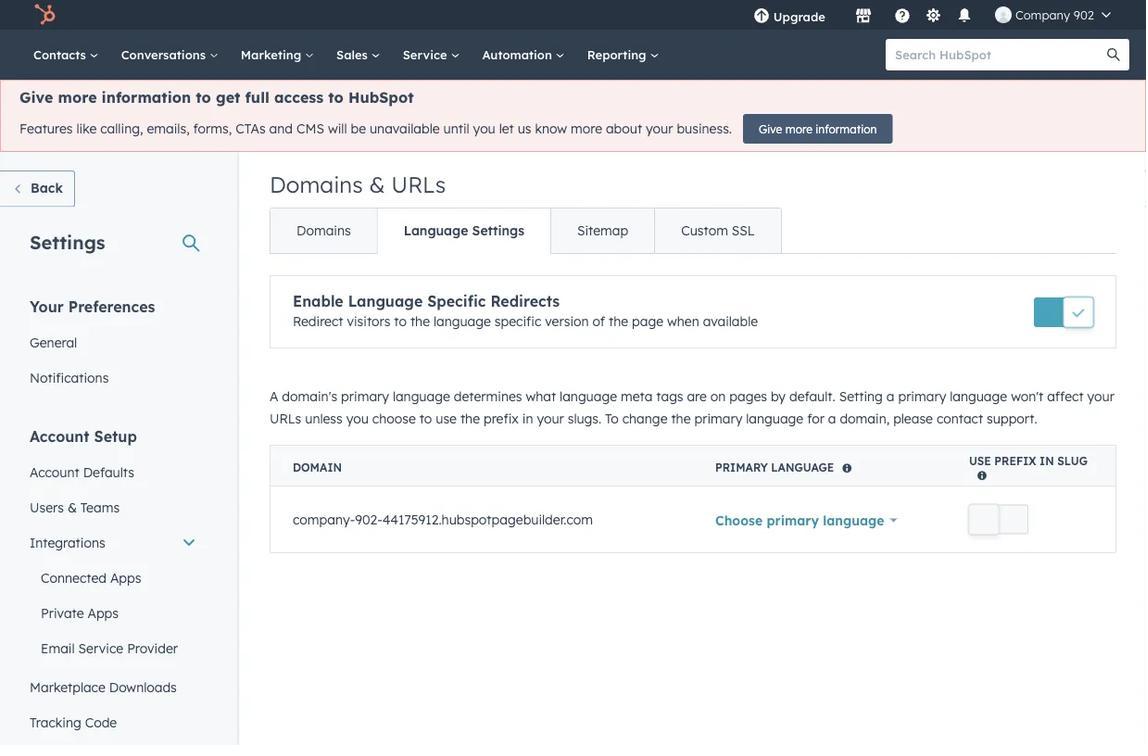 Task type: describe. For each thing, give the bounding box(es) containing it.
Search HubSpot search field
[[886, 39, 1113, 70]]

private
[[41, 605, 84, 621]]

tracking
[[30, 714, 81, 731]]

language inside the "enable language specific redirects redirect visitors to the language specific version of the page when available"
[[434, 313, 491, 330]]

reporting link
[[576, 30, 671, 80]]

1 horizontal spatial urls
[[392, 171, 446, 198]]

account setup element
[[19, 426, 208, 745]]

notifications button
[[949, 0, 981, 30]]

primary
[[716, 461, 768, 475]]

1 horizontal spatial more
[[571, 121, 603, 137]]

about
[[606, 121, 643, 137]]

defaults
[[83, 464, 134, 480]]

primary up please
[[899, 388, 947, 405]]

access
[[274, 88, 324, 107]]

pages
[[730, 388, 768, 405]]

tracking code
[[30, 714, 117, 731]]

teams
[[81, 499, 120, 515]]

users & teams link
[[19, 490, 208, 525]]

custom
[[682, 222, 729, 239]]

search button
[[1099, 39, 1130, 70]]

44175912.hubspotpagebuilder.com
[[383, 512, 593, 528]]

language for enable
[[348, 292, 423, 311]]

account for account setup
[[30, 427, 90, 445]]

will
[[328, 121, 347, 137]]

connected apps
[[41, 570, 141, 586]]

determines
[[454, 388, 522, 405]]

slugs.
[[568, 411, 602, 427]]

affect
[[1048, 388, 1084, 405]]

sitemap link
[[551, 209, 655, 253]]

prefix
[[484, 411, 519, 427]]

1 vertical spatial your
[[1088, 388, 1115, 405]]

what
[[526, 388, 556, 405]]

like
[[76, 121, 97, 137]]

more for give more information
[[786, 122, 813, 136]]

forms,
[[193, 121, 232, 137]]

setting
[[840, 388, 883, 405]]

settings image
[[926, 8, 942, 25]]

the down the specific
[[411, 313, 430, 330]]

marketplace downloads
[[30, 679, 177, 695]]

menu containing company 902
[[741, 0, 1125, 30]]

sales link
[[325, 30, 392, 80]]

to
[[605, 411, 619, 427]]

of
[[593, 313, 605, 330]]

features
[[19, 121, 73, 137]]

until
[[444, 121, 470, 137]]

& for domains
[[369, 171, 385, 198]]

language for primary
[[772, 461, 835, 475]]

notifications link
[[19, 360, 208, 395]]

specific
[[428, 292, 486, 311]]

choose
[[372, 411, 416, 427]]

contacts
[[33, 47, 90, 62]]

users
[[30, 499, 64, 515]]

automation
[[482, 47, 556, 62]]

902
[[1074, 7, 1095, 22]]

marketplace downloads link
[[19, 670, 208, 705]]

cms
[[297, 121, 324, 137]]

account defaults link
[[19, 455, 208, 490]]

in
[[523, 411, 534, 427]]

be
[[351, 121, 366, 137]]

connected
[[41, 570, 107, 586]]

settings link
[[922, 5, 946, 25]]

your preferences
[[30, 297, 155, 316]]

apps for connected apps
[[110, 570, 141, 586]]

prefix
[[995, 454, 1037, 468]]

users & teams
[[30, 499, 120, 515]]

ssl
[[732, 222, 755, 239]]

company 902
[[1016, 7, 1095, 22]]

redirect
[[293, 313, 343, 330]]

mateo roberts image
[[996, 6, 1012, 23]]

company
[[1016, 7, 1071, 22]]

won't
[[1012, 388, 1044, 405]]

0 vertical spatial you
[[473, 121, 496, 137]]

setup
[[94, 427, 137, 445]]

to inside the "enable language specific redirects redirect visitors to the language specific version of the page when available"
[[394, 313, 407, 330]]

search image
[[1108, 48, 1121, 61]]

back
[[31, 180, 63, 196]]

features like calling, emails, forms, ctas and cms will be unavailable until you let us know more about your business.
[[19, 121, 732, 137]]

integrations button
[[19, 525, 208, 560]]

code
[[85, 714, 117, 731]]

give more information
[[759, 122, 877, 136]]

use prefix in slug
[[970, 454, 1088, 468]]

0 horizontal spatial settings
[[30, 230, 105, 254]]

available
[[703, 313, 758, 330]]

unless
[[305, 411, 343, 427]]

support.
[[987, 411, 1038, 427]]

marketing
[[241, 47, 305, 62]]

conversations link
[[110, 30, 230, 80]]

0 horizontal spatial your
[[537, 411, 564, 427]]

navigation containing domains
[[270, 208, 782, 254]]

marketing link
[[230, 30, 325, 80]]

help button
[[887, 0, 919, 30]]

hubspot link
[[22, 4, 70, 26]]

get
[[216, 88, 241, 107]]

conversations
[[121, 47, 209, 62]]

to inside a domain's primary language determines what language meta tags are on pages by default. setting a primary language won't affect your urls unless you choose to use the prefix in your slugs. to change the primary language for a domain, please contact support.
[[420, 411, 432, 427]]

the down "tags" at the right of the page
[[672, 411, 691, 427]]

emails,
[[147, 121, 190, 137]]

a domain's primary language determines what language meta tags are on pages by default. setting a primary language won't affect your urls unless you choose to use the prefix in your slugs. to change the primary language for a domain, please contact support.
[[270, 388, 1115, 427]]

automation link
[[471, 30, 576, 80]]

use
[[970, 454, 992, 468]]

upgrade
[[774, 9, 826, 24]]



Task type: locate. For each thing, give the bounding box(es) containing it.
urls down unavailable at top
[[392, 171, 446, 198]]

0 vertical spatial give
[[19, 88, 53, 107]]

to right "visitors"
[[394, 313, 407, 330]]

1 vertical spatial domains
[[297, 222, 351, 239]]

email service provider
[[41, 640, 178, 656]]

language up the specific
[[404, 222, 469, 239]]

2 vertical spatial your
[[537, 411, 564, 427]]

hubspot
[[349, 88, 414, 107]]

0 vertical spatial domains
[[270, 171, 363, 198]]

connected apps link
[[19, 560, 208, 596]]

use
[[436, 411, 457, 427]]

0 vertical spatial urls
[[392, 171, 446, 198]]

company 902 button
[[984, 0, 1123, 30]]

your right affect
[[1088, 388, 1115, 405]]

service
[[403, 47, 451, 62], [78, 640, 123, 656]]

2 horizontal spatial your
[[1088, 388, 1115, 405]]

default.
[[790, 388, 836, 405]]

2 horizontal spatial more
[[786, 122, 813, 136]]

0 vertical spatial service
[[403, 47, 451, 62]]

domain,
[[840, 411, 890, 427]]

when
[[667, 313, 700, 330]]

1 vertical spatial account
[[30, 464, 80, 480]]

choose primary language button
[[716, 510, 898, 530]]

account
[[30, 427, 90, 445], [30, 464, 80, 480]]

settings down back
[[30, 230, 105, 254]]

domains
[[270, 171, 363, 198], [297, 222, 351, 239]]

language inside popup button
[[823, 512, 885, 528]]

give more information link
[[744, 114, 893, 144]]

language inside the "enable language specific redirects redirect visitors to the language specific version of the page when available"
[[348, 292, 423, 311]]

domains for domains & urls
[[270, 171, 363, 198]]

general
[[30, 334, 77, 350]]

to left use
[[420, 411, 432, 427]]

primary inside popup button
[[767, 512, 820, 528]]

marketplaces button
[[844, 0, 883, 30]]

primary language
[[716, 461, 835, 475]]

us
[[518, 121, 532, 137]]

service inside account setup element
[[78, 640, 123, 656]]

information inside 'link'
[[816, 122, 877, 136]]

1 horizontal spatial settings
[[472, 222, 525, 239]]

1 horizontal spatial you
[[473, 121, 496, 137]]

language
[[404, 222, 469, 239], [348, 292, 423, 311], [772, 461, 835, 475]]

navigation
[[270, 208, 782, 254]]

integrations
[[30, 534, 105, 551]]

1 horizontal spatial give
[[759, 122, 783, 136]]

email service provider link
[[19, 631, 208, 666]]

1 account from the top
[[30, 427, 90, 445]]

your right in
[[537, 411, 564, 427]]

and
[[269, 121, 293, 137]]

information for give more information to get full access to hubspot
[[102, 88, 191, 107]]

& down features like calling, emails, forms, ctas and cms will be unavailable until you let us know more about your business.
[[369, 171, 385, 198]]

language up "visitors"
[[348, 292, 423, 311]]

902-
[[355, 512, 383, 528]]

2 account from the top
[[30, 464, 80, 480]]

your right "about"
[[646, 121, 673, 137]]

0 horizontal spatial you
[[346, 411, 369, 427]]

& right users
[[68, 499, 77, 515]]

primary
[[341, 388, 389, 405], [899, 388, 947, 405], [695, 411, 743, 427], [767, 512, 820, 528]]

1 vertical spatial give
[[759, 122, 783, 136]]

1 vertical spatial &
[[68, 499, 77, 515]]

email
[[41, 640, 75, 656]]

page
[[632, 313, 664, 330]]

domains inside navigation
[[297, 222, 351, 239]]

downloads
[[109, 679, 177, 695]]

meta
[[621, 388, 653, 405]]

more
[[58, 88, 97, 107], [571, 121, 603, 137], [786, 122, 813, 136]]

custom ssl link
[[655, 209, 781, 253]]

enable
[[293, 292, 344, 311]]

upgrade image
[[754, 8, 770, 25]]

on
[[711, 388, 726, 405]]

0 vertical spatial &
[[369, 171, 385, 198]]

settings inside navigation
[[472, 222, 525, 239]]

you left let
[[473, 121, 496, 137]]

domains for domains
[[297, 222, 351, 239]]

the right use
[[461, 411, 480, 427]]

help image
[[895, 8, 911, 25]]

sitemap
[[578, 222, 629, 239]]

domains down the domains & urls
[[297, 222, 351, 239]]

1 vertical spatial information
[[816, 122, 877, 136]]

general link
[[19, 325, 208, 360]]

urls down a
[[270, 411, 302, 427]]

give for give more information to get full access to hubspot
[[19, 88, 53, 107]]

domains up domains link
[[270, 171, 363, 198]]

choose primary language
[[716, 512, 885, 528]]

1 vertical spatial urls
[[270, 411, 302, 427]]

domain's
[[282, 388, 338, 405]]

0 vertical spatial information
[[102, 88, 191, 107]]

tracking code link
[[19, 705, 208, 740]]

unavailable
[[370, 121, 440, 137]]

service down private apps link
[[78, 640, 123, 656]]

primary right choose
[[767, 512, 820, 528]]

reporting
[[588, 47, 650, 62]]

1 horizontal spatial information
[[816, 122, 877, 136]]

0 horizontal spatial more
[[58, 88, 97, 107]]

account for account defaults
[[30, 464, 80, 480]]

sales
[[337, 47, 371, 62]]

apps down integrations button
[[110, 570, 141, 586]]

more for give more information to get full access to hubspot
[[58, 88, 97, 107]]

0 horizontal spatial information
[[102, 88, 191, 107]]

account up users
[[30, 464, 80, 480]]

you
[[473, 121, 496, 137], [346, 411, 369, 427]]

specific
[[495, 313, 542, 330]]

0 vertical spatial language
[[404, 222, 469, 239]]

language
[[434, 313, 491, 330], [393, 388, 450, 405], [560, 388, 617, 405], [950, 388, 1008, 405], [747, 411, 804, 427], [823, 512, 885, 528]]

0 horizontal spatial service
[[78, 640, 123, 656]]

language inside navigation
[[404, 222, 469, 239]]

your preferences element
[[19, 296, 208, 395]]

apps
[[110, 570, 141, 586], [88, 605, 119, 621]]

your
[[646, 121, 673, 137], [1088, 388, 1115, 405], [537, 411, 564, 427]]

to up will
[[328, 88, 344, 107]]

a right for
[[829, 411, 837, 427]]

& for users
[[68, 499, 77, 515]]

primary up choose on the left of page
[[341, 388, 389, 405]]

service up hubspot
[[403, 47, 451, 62]]

give up features
[[19, 88, 53, 107]]

slug
[[1058, 454, 1088, 468]]

1 horizontal spatial a
[[887, 388, 895, 405]]

1 vertical spatial service
[[78, 640, 123, 656]]

0 vertical spatial apps
[[110, 570, 141, 586]]

account defaults
[[30, 464, 134, 480]]

notifications image
[[957, 8, 973, 25]]

0 horizontal spatial a
[[829, 411, 837, 427]]

by
[[771, 388, 786, 405]]

more inside 'link'
[[786, 122, 813, 136]]

1 vertical spatial a
[[829, 411, 837, 427]]

urls inside a domain's primary language determines what language meta tags are on pages by default. setting a primary language won't affect your urls unless you choose to use the prefix in your slugs. to change the primary language for a domain, please contact support.
[[270, 411, 302, 427]]

settings up redirects at the left of page
[[472, 222, 525, 239]]

give for give more information
[[759, 122, 783, 136]]

marketplaces image
[[856, 8, 872, 25]]

0 vertical spatial your
[[646, 121, 673, 137]]

contacts link
[[22, 30, 110, 80]]

0 horizontal spatial give
[[19, 88, 53, 107]]

menu item
[[839, 0, 843, 30]]

visitors
[[347, 313, 391, 330]]

hubspot image
[[33, 4, 56, 26]]

company-
[[293, 512, 355, 528]]

0 vertical spatial account
[[30, 427, 90, 445]]

your
[[30, 297, 64, 316]]

1 horizontal spatial your
[[646, 121, 673, 137]]

give
[[19, 88, 53, 107], [759, 122, 783, 136]]

primary down on
[[695, 411, 743, 427]]

language down for
[[772, 461, 835, 475]]

2 vertical spatial language
[[772, 461, 835, 475]]

give more information to get full access to hubspot
[[19, 88, 414, 107]]

give inside 'link'
[[759, 122, 783, 136]]

&
[[369, 171, 385, 198], [68, 499, 77, 515]]

settings
[[472, 222, 525, 239], [30, 230, 105, 254]]

1 vertical spatial you
[[346, 411, 369, 427]]

information for give more information
[[816, 122, 877, 136]]

apps up the email service provider
[[88, 605, 119, 621]]

full
[[245, 88, 270, 107]]

apps for private apps
[[88, 605, 119, 621]]

1 vertical spatial apps
[[88, 605, 119, 621]]

domains link
[[271, 209, 377, 253]]

redirects
[[491, 292, 560, 311]]

give right business.
[[759, 122, 783, 136]]

know
[[535, 121, 567, 137]]

0 horizontal spatial &
[[68, 499, 77, 515]]

1 horizontal spatial service
[[403, 47, 451, 62]]

you right the unless on the bottom left of the page
[[346, 411, 369, 427]]

let
[[499, 121, 514, 137]]

0 vertical spatial a
[[887, 388, 895, 405]]

custom ssl
[[682, 222, 755, 239]]

choose
[[716, 512, 763, 528]]

0 horizontal spatial urls
[[270, 411, 302, 427]]

you inside a domain's primary language determines what language meta tags are on pages by default. setting a primary language won't affect your urls unless you choose to use the prefix in your slugs. to change the primary language for a domain, please contact support.
[[346, 411, 369, 427]]

1 vertical spatial language
[[348, 292, 423, 311]]

provider
[[127, 640, 178, 656]]

to left get
[[196, 88, 211, 107]]

menu
[[741, 0, 1125, 30]]

notifications
[[30, 369, 109, 386]]

marketplace
[[30, 679, 106, 695]]

1 horizontal spatial &
[[369, 171, 385, 198]]

a right setting
[[887, 388, 895, 405]]

domain
[[293, 461, 342, 475]]

the right 'of'
[[609, 313, 629, 330]]

information
[[102, 88, 191, 107], [816, 122, 877, 136]]

ctas
[[236, 121, 266, 137]]

& inside account setup element
[[68, 499, 77, 515]]

language settings
[[404, 222, 525, 239]]

account up account defaults
[[30, 427, 90, 445]]

are
[[687, 388, 707, 405]]



Task type: vqa. For each thing, say whether or not it's contained in the screenshot.
the bottommost Language
yes



